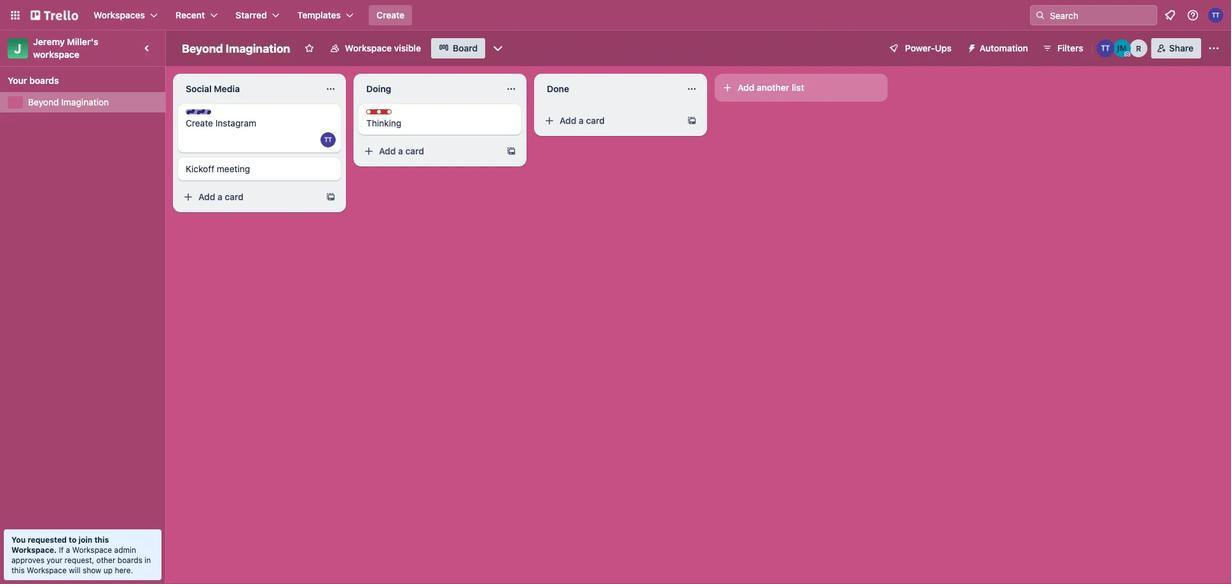 Task type: locate. For each thing, give the bounding box(es) containing it.
beyond down your boards
[[28, 97, 59, 107]]

1 horizontal spatial beyond imagination
[[182, 41, 290, 55]]

Doing text field
[[359, 79, 499, 99]]

workspace down your
[[27, 566, 67, 575]]

2 horizontal spatial workspace
[[345, 43, 392, 53]]

0 horizontal spatial imagination
[[61, 97, 109, 107]]

create down social
[[186, 118, 213, 128]]

request,
[[65, 556, 94, 565]]

card down thinking link
[[405, 146, 424, 156]]

add left the another
[[738, 82, 755, 93]]

your
[[47, 556, 62, 565]]

create from template… image
[[687, 116, 697, 126], [506, 146, 516, 156]]

you requested to join this workspace.
[[11, 535, 109, 555]]

1 vertical spatial card
[[405, 146, 424, 156]]

ups
[[935, 43, 952, 53]]

create for create
[[377, 10, 405, 20]]

create inside create button
[[377, 10, 405, 20]]

here.
[[115, 566, 133, 575]]

recent
[[176, 10, 205, 20]]

0 horizontal spatial create
[[186, 118, 213, 128]]

board
[[453, 43, 478, 53]]

to
[[69, 535, 77, 544]]

add a card
[[560, 115, 605, 126], [379, 146, 424, 156], [198, 192, 244, 202]]

beyond imagination down your boards with 1 items element
[[28, 97, 109, 107]]

1 horizontal spatial add a card
[[379, 146, 424, 156]]

0 vertical spatial beyond
[[182, 41, 223, 55]]

up
[[104, 566, 113, 575]]

a
[[579, 115, 584, 126], [398, 146, 403, 156], [218, 192, 223, 202], [66, 546, 70, 555]]

0 horizontal spatial terry turtle (terryturtle) image
[[321, 132, 336, 148]]

card for done
[[586, 115, 605, 126]]

0 horizontal spatial workspace
[[27, 566, 67, 575]]

0 vertical spatial terry turtle (terryturtle) image
[[1208, 8, 1224, 23]]

show menu image
[[1208, 42, 1220, 55]]

add a card button down kickoff meeting link
[[178, 187, 321, 207]]

kickoff meeting link
[[186, 163, 333, 176]]

add for doing
[[379, 146, 396, 156]]

2 vertical spatial workspace
[[27, 566, 67, 575]]

2 horizontal spatial card
[[586, 115, 605, 126]]

create up workspace visible
[[377, 10, 405, 20]]

0 vertical spatial card
[[586, 115, 605, 126]]

search image
[[1035, 10, 1046, 20]]

beyond
[[182, 41, 223, 55], [28, 97, 59, 107]]

1 vertical spatial add a card button
[[359, 141, 501, 162]]

kickoff
[[186, 164, 214, 174]]

1 horizontal spatial imagination
[[226, 41, 290, 55]]

boards right your
[[29, 75, 59, 86]]

boards
[[29, 75, 59, 86], [118, 556, 142, 565]]

this down approves
[[11, 566, 25, 575]]

kickoff meeting
[[186, 164, 250, 174]]

add a card down done
[[560, 115, 605, 126]]

1 vertical spatial this
[[11, 566, 25, 575]]

create inside 'create instagram' link
[[186, 118, 213, 128]]

add a card for doing
[[379, 146, 424, 156]]

2 horizontal spatial add a card
[[560, 115, 605, 126]]

join
[[79, 535, 92, 544]]

add down the kickoff
[[198, 192, 215, 202]]

workspace inside button
[[345, 43, 392, 53]]

0 horizontal spatial create from template… image
[[506, 146, 516, 156]]

card down done text field
[[586, 115, 605, 126]]

open information menu image
[[1187, 9, 1199, 22]]

add a card for social media
[[198, 192, 244, 202]]

workspaces button
[[86, 5, 165, 25]]

1 vertical spatial workspace
[[72, 546, 112, 555]]

add down thinking
[[379, 146, 396, 156]]

Board name text field
[[176, 38, 297, 59]]

workspace visible button
[[322, 38, 429, 59]]

this inside you requested to join this workspace.
[[94, 535, 109, 544]]

0 vertical spatial create
[[377, 10, 405, 20]]

jeremy miller's workspace
[[33, 37, 101, 60]]

terry turtle (terryturtle) image right open information menu image
[[1208, 8, 1224, 23]]

add a card down kickoff meeting
[[198, 192, 244, 202]]

0 horizontal spatial add a card
[[198, 192, 244, 202]]

a for social media
[[218, 192, 223, 202]]

0 horizontal spatial this
[[11, 566, 25, 575]]

workspace left visible
[[345, 43, 392, 53]]

0 vertical spatial add a card button
[[539, 111, 682, 131]]

1 horizontal spatial boards
[[118, 556, 142, 565]]

2 horizontal spatial add a card button
[[539, 111, 682, 131]]

create instagram link
[[186, 117, 333, 130]]

beyond imagination down starred
[[182, 41, 290, 55]]

add a card button down thinking link
[[359, 141, 501, 162]]

0 horizontal spatial beyond
[[28, 97, 59, 107]]

create
[[377, 10, 405, 20], [186, 118, 213, 128]]

1 horizontal spatial create
[[377, 10, 405, 20]]

0 vertical spatial beyond imagination
[[182, 41, 290, 55]]

this
[[94, 535, 109, 544], [11, 566, 25, 575]]

beyond down recent 'popup button'
[[182, 41, 223, 55]]

create button
[[369, 5, 412, 25]]

0 vertical spatial add a card
[[560, 115, 605, 126]]

other
[[96, 556, 115, 565]]

0 vertical spatial imagination
[[226, 41, 290, 55]]

imagination down starred dropdown button
[[226, 41, 290, 55]]

a down thinking
[[398, 146, 403, 156]]

your boards with 1 items element
[[8, 73, 151, 88]]

social
[[186, 84, 212, 94]]

terry turtle (terryturtle) image left this member is an admin of this board. image
[[1097, 39, 1115, 57]]

thoughts button
[[366, 109, 414, 119]]

visible
[[394, 43, 421, 53]]

this right join
[[94, 535, 109, 544]]

share button
[[1152, 38, 1201, 59]]

will
[[69, 566, 80, 575]]

0 vertical spatial create from template… image
[[687, 116, 697, 126]]

done
[[547, 84, 569, 94]]

primary element
[[0, 0, 1231, 31]]

1 horizontal spatial create from template… image
[[687, 116, 697, 126]]

add a card button for social media
[[178, 187, 321, 207]]

0 horizontal spatial add a card button
[[178, 187, 321, 207]]

workspace
[[33, 49, 79, 60]]

0 horizontal spatial beyond imagination
[[28, 97, 109, 107]]

filters button
[[1038, 38, 1087, 59]]

1 horizontal spatial this
[[94, 535, 109, 544]]

rubyanndersson (rubyanndersson) image
[[1130, 39, 1148, 57]]

a down done text field
[[579, 115, 584, 126]]

1 vertical spatial create
[[186, 118, 213, 128]]

create from template… image for doing
[[506, 146, 516, 156]]

r button
[[1130, 39, 1148, 57]]

1 vertical spatial boards
[[118, 556, 142, 565]]

you
[[11, 535, 26, 544]]

your
[[8, 75, 27, 86]]

2 horizontal spatial terry turtle (terryturtle) image
[[1208, 8, 1224, 23]]

terry turtle (terryturtle) image
[[1208, 8, 1224, 23], [1097, 39, 1115, 57], [321, 132, 336, 148]]

starred button
[[228, 5, 287, 25]]

card down meeting
[[225, 192, 244, 202]]

a inside if a workspace admin approves your request, other boards in this workspace will show up here.
[[66, 546, 70, 555]]

add for social media
[[198, 192, 215, 202]]

boards down 'admin'
[[118, 556, 142, 565]]

jeremy
[[33, 37, 65, 47]]

0 vertical spatial boards
[[29, 75, 59, 86]]

templates button
[[290, 5, 361, 25]]

add down done
[[560, 115, 576, 126]]

add inside button
[[738, 82, 755, 93]]

add a card button down done text field
[[539, 111, 682, 131]]

1 vertical spatial beyond imagination
[[28, 97, 109, 107]]

r
[[1136, 44, 1141, 53]]

add for done
[[560, 115, 576, 126]]

a down kickoff meeting
[[218, 192, 223, 202]]

add a card button
[[539, 111, 682, 131], [359, 141, 501, 162], [178, 187, 321, 207]]

star or unstar board image
[[304, 43, 314, 53]]

1 horizontal spatial beyond
[[182, 41, 223, 55]]

card for social media
[[225, 192, 244, 202]]

create from template… image for done
[[687, 116, 697, 126]]

1 vertical spatial create from template… image
[[506, 146, 516, 156]]

1 horizontal spatial add a card button
[[359, 141, 501, 162]]

imagination down your boards with 1 items element
[[61, 97, 109, 107]]

add
[[738, 82, 755, 93], [560, 115, 576, 126], [379, 146, 396, 156], [198, 192, 215, 202]]

0 vertical spatial workspace
[[345, 43, 392, 53]]

1 vertical spatial add a card
[[379, 146, 424, 156]]

terry turtle (terryturtle) image up create from template… icon
[[321, 132, 336, 148]]

0 vertical spatial this
[[94, 535, 109, 544]]

add a card down thinking
[[379, 146, 424, 156]]

1 horizontal spatial terry turtle (terryturtle) image
[[1097, 39, 1115, 57]]

imagination
[[226, 41, 290, 55], [61, 97, 109, 107]]

1 horizontal spatial card
[[405, 146, 424, 156]]

instagram
[[215, 118, 256, 128]]

beyond imagination inside beyond imagination text box
[[182, 41, 290, 55]]

2 vertical spatial card
[[225, 192, 244, 202]]

beyond imagination
[[182, 41, 290, 55], [28, 97, 109, 107]]

2 vertical spatial add a card button
[[178, 187, 321, 207]]

terry turtle (terryturtle) image inside "primary" element
[[1208, 8, 1224, 23]]

workspace
[[345, 43, 392, 53], [72, 546, 112, 555], [27, 566, 67, 575]]

customize views image
[[492, 42, 504, 55]]

0 horizontal spatial card
[[225, 192, 244, 202]]

share
[[1169, 43, 1194, 53]]

a right if
[[66, 546, 70, 555]]

card
[[586, 115, 605, 126], [405, 146, 424, 156], [225, 192, 244, 202]]

2 vertical spatial add a card
[[198, 192, 244, 202]]

workspace down join
[[72, 546, 112, 555]]



Task type: describe. For each thing, give the bounding box(es) containing it.
doing
[[366, 84, 391, 94]]

this member is an admin of this board. image
[[1125, 52, 1131, 57]]

sm image
[[962, 38, 980, 56]]

a for done
[[579, 115, 584, 126]]

1 vertical spatial beyond
[[28, 97, 59, 107]]

if
[[59, 546, 64, 555]]

automation button
[[962, 38, 1036, 59]]

workspaces
[[93, 10, 145, 20]]

Search field
[[1046, 6, 1157, 25]]

thoughts thinking
[[366, 110, 414, 128]]

1 vertical spatial imagination
[[61, 97, 109, 107]]

workspace.
[[11, 546, 57, 555]]

beyond inside text box
[[182, 41, 223, 55]]

in
[[145, 556, 151, 565]]

beyond imagination inside beyond imagination link
[[28, 97, 109, 107]]

if a workspace admin approves your request, other boards in this workspace will show up here.
[[11, 546, 151, 575]]

boards inside if a workspace admin approves your request, other boards in this workspace will show up here.
[[118, 556, 142, 565]]

create for create instagram
[[186, 118, 213, 128]]

add a card button for doing
[[359, 141, 501, 162]]

add a card button for done
[[539, 111, 682, 131]]

power-ups
[[905, 43, 952, 53]]

0 horizontal spatial boards
[[29, 75, 59, 86]]

meeting
[[217, 164, 250, 174]]

show
[[83, 566, 101, 575]]

create from template… image
[[326, 192, 336, 202]]

j
[[14, 41, 21, 56]]

1 vertical spatial terry turtle (terryturtle) image
[[1097, 39, 1115, 57]]

thoughts
[[379, 110, 414, 119]]

power-ups button
[[880, 38, 959, 59]]

workspace navigation collapse icon image
[[139, 39, 156, 57]]

another
[[757, 82, 789, 93]]

1 horizontal spatial workspace
[[72, 546, 112, 555]]

media
[[214, 84, 240, 94]]

thinking link
[[366, 117, 514, 130]]

social media
[[186, 84, 240, 94]]

this inside if a workspace admin approves your request, other boards in this workspace will show up here.
[[11, 566, 25, 575]]

add another list button
[[715, 74, 888, 102]]

add a card for done
[[560, 115, 605, 126]]

2 vertical spatial terry turtle (terryturtle) image
[[321, 132, 336, 148]]

power-
[[905, 43, 935, 53]]

card for doing
[[405, 146, 424, 156]]

automation
[[980, 43, 1028, 53]]

starred
[[235, 10, 267, 20]]

create instagram
[[186, 118, 256, 128]]

thinking
[[366, 118, 401, 128]]

approves
[[11, 556, 44, 565]]

back to home image
[[31, 5, 78, 25]]

admin
[[114, 546, 136, 555]]

add another list
[[738, 82, 804, 93]]

workspace visible
[[345, 43, 421, 53]]

miller's
[[67, 37, 98, 47]]

beyond imagination link
[[28, 96, 158, 109]]

list
[[792, 82, 804, 93]]

recent button
[[168, 5, 225, 25]]

Done text field
[[539, 79, 679, 99]]

templates
[[297, 10, 341, 20]]

your boards
[[8, 75, 59, 86]]

imagination inside text box
[[226, 41, 290, 55]]

jeremy miller (jeremymiller198) image
[[1113, 39, 1131, 57]]

board link
[[431, 38, 485, 59]]

0 notifications image
[[1163, 8, 1178, 23]]

filters
[[1057, 43, 1083, 53]]

a for doing
[[398, 146, 403, 156]]

Social Media text field
[[178, 79, 318, 99]]

requested
[[28, 535, 67, 544]]



Task type: vqa. For each thing, say whether or not it's contained in the screenshot.
and to the top
no



